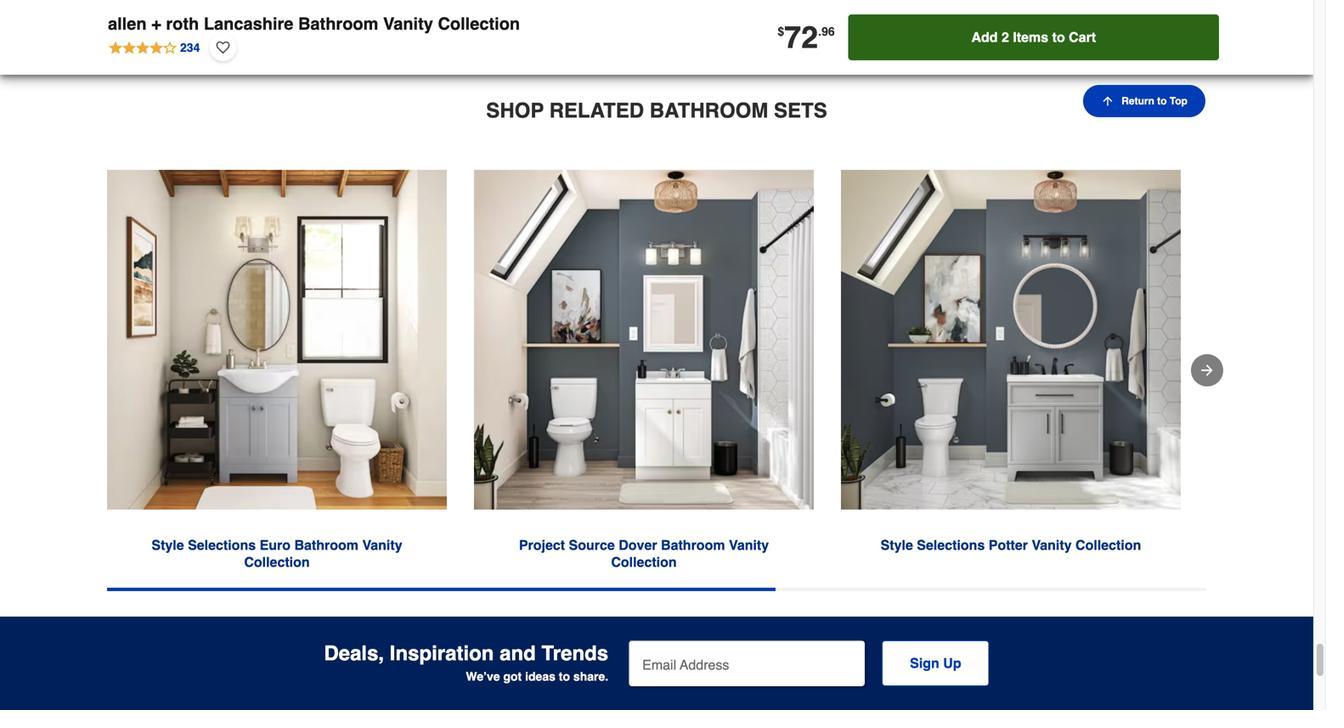Task type: locate. For each thing, give the bounding box(es) containing it.
style for style selections potter vanity collection
[[881, 538, 914, 553]]

sign up
[[910, 656, 962, 672]]

arrow right image
[[1199, 362, 1216, 379]]

and
[[500, 642, 536, 666]]

lancashire
[[204, 14, 294, 34]]

to left top
[[1158, 95, 1167, 107]]

vanity inside project source dover bathroom vanity collection
[[729, 538, 769, 553]]

selections left 'potter'
[[917, 538, 985, 553]]

to
[[1053, 29, 1066, 45], [1158, 95, 1167, 107], [559, 670, 570, 684]]

related
[[550, 99, 644, 123]]

to left cart
[[1053, 29, 1066, 45]]

deals,
[[324, 642, 384, 666]]

$
[[778, 25, 785, 38]]

arrow up image
[[1102, 94, 1115, 108]]

add
[[972, 29, 998, 45]]

more
[[826, 24, 858, 40]]

cart
[[1069, 29, 1097, 45]]

we've
[[466, 670, 500, 684]]

2
[[1002, 29, 1010, 45]]

style selections potter vanity collection image
[[841, 170, 1181, 510]]

euro
[[260, 538, 291, 553]]

items
[[1013, 29, 1049, 45]]

add 2 items to cart
[[972, 29, 1097, 45]]

style selections euro bathroom vanity collection image
[[107, 170, 447, 510]]

vanity inside the style selections euro bathroom vanity collection
[[362, 538, 403, 553]]

1 vertical spatial to
[[1158, 95, 1167, 107]]

inspiration
[[390, 642, 494, 666]]

scrollbar
[[107, 588, 776, 592]]

ideas
[[525, 670, 556, 684]]

1 style from the left
[[152, 538, 184, 553]]

add 2 items to cart button
[[849, 14, 1220, 60]]

collection
[[438, 14, 520, 34], [1076, 538, 1142, 553], [244, 555, 310, 570], [611, 555, 677, 570]]

1 horizontal spatial style
[[881, 538, 914, 553]]

selections
[[188, 538, 256, 553], [917, 538, 985, 553]]

heart outline image
[[216, 38, 230, 57]]

1 horizontal spatial to
[[1053, 29, 1066, 45]]

bathroom
[[298, 14, 379, 34], [650, 99, 769, 123], [294, 538, 359, 553], [661, 538, 725, 553]]

to right the ideas on the bottom of page
[[559, 670, 570, 684]]

2 vertical spatial to
[[559, 670, 570, 684]]

2 style from the left
[[881, 538, 914, 553]]

selections for potter
[[917, 538, 985, 553]]

0 horizontal spatial selections
[[188, 538, 256, 553]]

selections inside the style selections euro bathroom vanity collection
[[188, 538, 256, 553]]

project
[[519, 538, 565, 553]]

style inside the style selections euro bathroom vanity collection
[[152, 538, 184, 553]]

sign up form
[[629, 641, 990, 689]]

shop related bathroom sets
[[486, 99, 828, 123]]

dover
[[619, 538, 658, 553]]

0 horizontal spatial to
[[559, 670, 570, 684]]

Email Address email field
[[629, 641, 865, 687]]

deals, inspiration and trends we've got ideas to share.
[[324, 642, 609, 684]]

up
[[944, 656, 962, 672]]

style
[[152, 538, 184, 553], [881, 538, 914, 553]]

selections left euro
[[188, 538, 256, 553]]

1 horizontal spatial selections
[[917, 538, 985, 553]]

2 selections from the left
[[917, 538, 985, 553]]

style selections euro bathroom vanity collection link
[[107, 510, 447, 571]]

1 selections from the left
[[188, 538, 256, 553]]

$ 72 . 96
[[778, 20, 835, 55]]

0 horizontal spatial style
[[152, 538, 184, 553]]

2 horizontal spatial to
[[1158, 95, 1167, 107]]

roth
[[166, 14, 199, 34]]

allen
[[108, 14, 147, 34]]

vanity
[[383, 14, 433, 34], [362, 538, 403, 553], [729, 538, 769, 553], [1032, 538, 1072, 553]]



Task type: describe. For each thing, give the bounding box(es) containing it.
return
[[1122, 95, 1155, 107]]

project source dover bathroom vanity collection image
[[474, 170, 814, 510]]

96
[[822, 25, 835, 38]]

collection inside project source dover bathroom vanity collection
[[611, 555, 677, 570]]

style selections potter vanity collection
[[881, 538, 1142, 553]]

10
[[807, 24, 822, 40]]

trends
[[542, 642, 609, 666]]

potter
[[989, 538, 1028, 553]]

bathroom inside the style selections euro bathroom vanity collection
[[294, 538, 359, 553]]

bathroom inside project source dover bathroom vanity collection
[[661, 538, 725, 553]]

234 button
[[108, 34, 201, 61]]

collection inside the style selections euro bathroom vanity collection
[[244, 555, 310, 570]]

share.
[[574, 670, 609, 684]]

source
[[569, 538, 615, 553]]

sign up button
[[882, 641, 990, 687]]

0 vertical spatial to
[[1053, 29, 1066, 45]]

selections for euro
[[188, 538, 256, 553]]

show 10 more
[[759, 24, 866, 40]]

style for style selections euro bathroom vanity collection
[[152, 538, 184, 553]]

sets
[[774, 99, 828, 123]]

.
[[819, 25, 822, 38]]

4.1 stars image
[[108, 38, 201, 57]]

sign
[[910, 656, 940, 672]]

shop
[[486, 99, 544, 123]]

+
[[151, 14, 161, 34]]

project source dover bathroom vanity collection
[[519, 538, 769, 570]]

return to top button
[[1084, 85, 1206, 117]]

show
[[767, 24, 803, 40]]

allen + roth lancashire bathroom vanity collection
[[108, 14, 520, 34]]

return to top
[[1122, 95, 1188, 107]]

project source dover bathroom vanity collection link
[[474, 510, 814, 571]]

style selections potter vanity collection link
[[854, 510, 1169, 554]]

got
[[504, 670, 522, 684]]

to inside deals, inspiration and trends we've got ideas to share.
[[559, 670, 570, 684]]

72
[[785, 20, 819, 55]]

top
[[1170, 95, 1188, 107]]

style selections euro bathroom vanity collection
[[152, 538, 403, 570]]

234
[[180, 41, 200, 54]]



Task type: vqa. For each thing, say whether or not it's contained in the screenshot.
Ready by Thu, Dec 21 (Est.) at Chicago-Brickyard Lowe's's 60639 button
no



